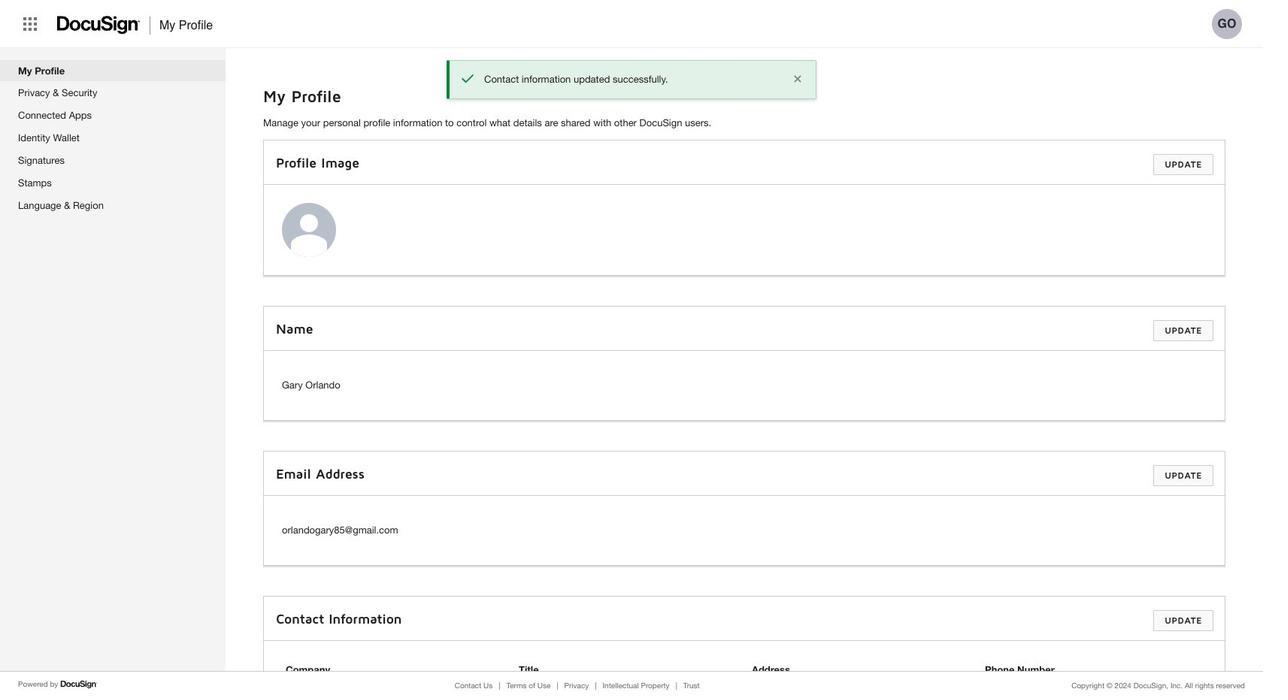 Task type: vqa. For each thing, say whether or not it's contained in the screenshot.
DocuSign image
yes



Task type: describe. For each thing, give the bounding box(es) containing it.
default profile image element
[[282, 203, 336, 257]]

0 vertical spatial docusign image
[[57, 11, 141, 39]]

1 vertical spatial docusign image
[[60, 679, 98, 691]]



Task type: locate. For each thing, give the bounding box(es) containing it.
docusign image
[[57, 11, 141, 39], [60, 679, 98, 691]]

default profile image image
[[282, 203, 336, 257]]



